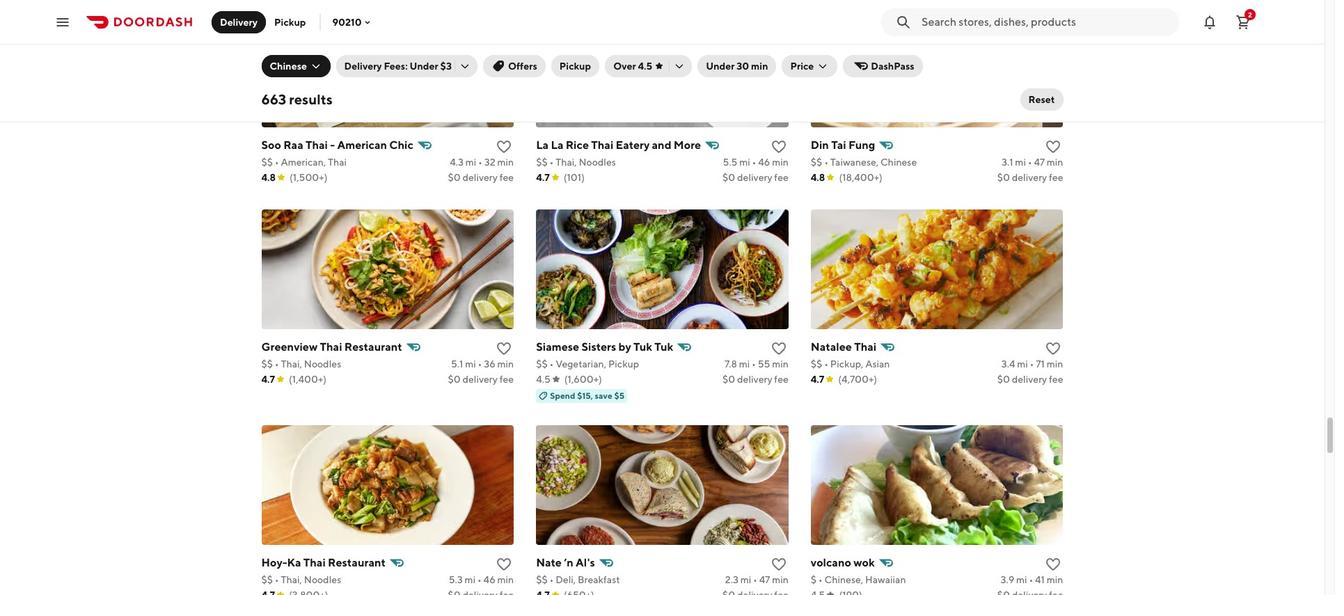 Task type: vqa. For each thing, say whether or not it's contained in the screenshot.
on in Mix & Match - Buy 2, Save $2 On Select Beggin' & More. Now - 12/12. Terms Apply.
no



Task type: describe. For each thing, give the bounding box(es) containing it.
$​0 delivery fee for greenview thai restaurant
[[448, 374, 514, 385]]

delivery button
[[212, 11, 266, 33]]

'n
[[564, 556, 574, 569]]

90210
[[333, 16, 362, 28]]

• right "3.1"
[[1028, 156, 1033, 168]]

over 4.5 button
[[605, 55, 692, 77]]

under 30 min button
[[698, 55, 777, 77]]

thai right the ka
[[304, 556, 326, 569]]

1 horizontal spatial pickup button
[[551, 55, 600, 77]]

3.9 mi • 41 min
[[1001, 574, 1064, 585]]

4.7 for greenview
[[262, 374, 275, 385]]

natalee
[[811, 340, 852, 354]]

nate
[[536, 556, 562, 569]]

• right 2.3
[[754, 574, 758, 585]]

$ • chinese, hawaiian
[[811, 574, 906, 585]]

min for hoy-ka thai restaurant
[[498, 574, 514, 585]]

$$ • american, thai
[[262, 156, 347, 168]]

• right 5.3
[[478, 574, 482, 585]]

$$ for greenview
[[262, 358, 273, 370]]

deli,
[[556, 574, 576, 585]]

(4,700+)
[[839, 374, 878, 385]]

36
[[484, 358, 496, 370]]

$​0 for natalee thai
[[998, 374, 1010, 385]]

click to add this store to your saved list image up 3.9 mi • 41 min
[[1046, 556, 1062, 573]]

reset
[[1029, 94, 1055, 105]]

din
[[811, 138, 829, 152]]

3.4
[[1002, 358, 1016, 370]]

663 results
[[262, 91, 333, 107]]

$​0 for soo raa thai - american chic
[[448, 172, 461, 183]]

$​0 delivery fee for natalee thai
[[998, 374, 1064, 385]]

thai down 'soo raa thai - american chic'
[[328, 156, 347, 168]]

46 for hoy-ka thai restaurant
[[484, 574, 496, 585]]

5.3 mi • 46 min
[[449, 574, 514, 585]]

thai, for thai
[[281, 358, 302, 370]]

min for soo raa thai - american chic
[[498, 156, 514, 168]]

din tai fung
[[811, 138, 876, 152]]

greenview
[[262, 340, 318, 354]]

$$ for hoy-
[[262, 574, 273, 585]]

thai, for ka
[[281, 574, 302, 585]]

2.3
[[726, 574, 739, 585]]

7.8 mi • 55 min
[[725, 358, 789, 370]]

3.1
[[1002, 156, 1014, 168]]

click to add this store to your saved list image for al's
[[771, 556, 788, 573]]

soo
[[262, 138, 281, 152]]

under inside button
[[706, 61, 735, 72]]

wok
[[854, 556, 875, 569]]

click to add this store to your saved list image for by
[[771, 340, 788, 357]]

min for siamese sisters by tuk tuk
[[772, 358, 789, 370]]

3.4 mi • 71 min
[[1002, 358, 1064, 370]]

Store search: begin typing to search for stores available on DoorDash text field
[[922, 14, 1171, 30]]

min for greenview thai restaurant
[[498, 358, 514, 370]]

• down soo
[[275, 156, 279, 168]]

7.8
[[725, 358, 737, 370]]

greenview thai restaurant
[[262, 340, 402, 354]]

$$ • pickup, asian
[[811, 358, 890, 370]]

mi for soo raa thai - american chic
[[466, 156, 477, 168]]

taiwanese,
[[831, 156, 879, 168]]

• left deli,
[[550, 574, 554, 585]]

47 for nate 'n al's
[[760, 574, 771, 585]]

ka
[[287, 556, 301, 569]]

fung
[[849, 138, 876, 152]]

(1,600+)
[[565, 374, 602, 385]]

5.5
[[723, 156, 738, 168]]

• left 71 on the bottom of the page
[[1030, 358, 1035, 370]]

chinese inside 'button'
[[270, 61, 307, 72]]

min for din tai fung
[[1047, 156, 1064, 168]]

$​0 delivery fee for siamese sisters by tuk tuk
[[723, 374, 789, 385]]

la la rice thai eatery and more
[[536, 138, 701, 152]]

1 vertical spatial chinese
[[881, 156, 917, 168]]

mi for greenview thai restaurant
[[465, 358, 476, 370]]

sisters
[[582, 340, 617, 354]]

click to add this store to your saved list image for thai
[[496, 556, 513, 573]]

$$ • taiwanese, chinese
[[811, 156, 917, 168]]

natalee thai
[[811, 340, 877, 354]]

663
[[262, 91, 286, 107]]

1 under from the left
[[410, 61, 439, 72]]

$3
[[441, 61, 452, 72]]

$15,
[[577, 390, 593, 401]]

notification bell image
[[1202, 14, 1219, 30]]

nate 'n al's
[[536, 556, 595, 569]]

1 horizontal spatial pickup
[[560, 61, 591, 72]]

2.3 mi • 47 min
[[726, 574, 789, 585]]

$$ for din
[[811, 156, 823, 168]]

$
[[811, 574, 817, 585]]

pickup,
[[831, 358, 864, 370]]

• down din on the top right of the page
[[825, 156, 829, 168]]

raa
[[284, 138, 303, 152]]

• down hoy-
[[275, 574, 279, 585]]

mi for natalee thai
[[1018, 358, 1029, 370]]

4.8 for soo raa thai - american chic
[[262, 172, 276, 183]]

$5
[[615, 390, 625, 401]]

offers button
[[483, 55, 546, 77]]

• right 32
[[550, 156, 554, 168]]

(1,500+)
[[290, 172, 328, 183]]

1 la from the left
[[536, 138, 549, 152]]

2 la from the left
[[551, 138, 564, 152]]

5.1 mi • 36 min
[[451, 358, 514, 370]]

fee for la la rice thai eatery and more
[[775, 172, 789, 183]]

(18,400+)
[[840, 172, 883, 183]]

• right $
[[819, 574, 823, 585]]

$​0 for din tai fung
[[998, 172, 1010, 183]]

• left 32
[[479, 156, 483, 168]]

5.5 mi • 46 min
[[723, 156, 789, 168]]

$​0 for siamese sisters by tuk tuk
[[723, 374, 736, 385]]

thai up (1,400+)
[[320, 340, 342, 354]]

-
[[330, 138, 335, 152]]

hawaiian
[[866, 574, 906, 585]]

$​0 delivery fee for din tai fung
[[998, 172, 1064, 183]]

eatery
[[616, 138, 650, 152]]

chic
[[390, 138, 414, 152]]

3 items, open order cart image
[[1236, 14, 1252, 30]]

open menu image
[[54, 14, 71, 30]]

$$ • deli, breakfast
[[536, 574, 620, 585]]

vegetarian,
[[556, 358, 607, 370]]

$​0 for greenview thai restaurant
[[448, 374, 461, 385]]

mi for siamese sisters by tuk tuk
[[739, 358, 750, 370]]

$​0 delivery fee for la la rice thai eatery and more
[[723, 172, 789, 183]]

reset button
[[1021, 88, 1064, 111]]

$$ for nate
[[536, 574, 548, 585]]

mi for volcano wok
[[1017, 574, 1028, 585]]

• left 41
[[1030, 574, 1034, 585]]

(1,400+)
[[289, 374, 327, 385]]

30
[[737, 61, 750, 72]]

thai right rice
[[591, 138, 614, 152]]

90210 button
[[333, 16, 373, 28]]

hoy-
[[262, 556, 287, 569]]

min for nate 'n al's
[[772, 574, 789, 585]]

click to add this store to your saved list image for soo raa thai - american chic
[[496, 138, 513, 155]]

noodles for thai
[[304, 574, 341, 585]]

siamese
[[536, 340, 580, 354]]

over 4.5
[[614, 61, 653, 72]]

1 tuk from the left
[[634, 340, 653, 354]]

fee for din tai fung
[[1050, 172, 1064, 183]]

delivery for la la rice thai eatery and more
[[738, 172, 773, 183]]

• down natalee
[[825, 358, 829, 370]]



Task type: locate. For each thing, give the bounding box(es) containing it.
4.7 left (101)
[[536, 172, 550, 183]]

fee for greenview thai restaurant
[[500, 374, 514, 385]]

$$ • vegetarian, pickup
[[536, 358, 639, 370]]

• left 55
[[752, 358, 756, 370]]

0 vertical spatial pickup
[[274, 16, 306, 28]]

mi right "3.1"
[[1016, 156, 1027, 168]]

by
[[619, 340, 632, 354]]

click to add this store to your saved list image for la la rice thai eatery and more
[[771, 138, 788, 155]]

mi right 3.9
[[1017, 574, 1028, 585]]

fee for siamese sisters by tuk tuk
[[775, 374, 789, 385]]

0 horizontal spatial 47
[[760, 574, 771, 585]]

min right 30
[[751, 61, 769, 72]]

mi for nate 'n al's
[[741, 574, 752, 585]]

delivery for delivery
[[220, 16, 258, 28]]

4.5 up spend
[[536, 374, 551, 385]]

min right 36
[[498, 358, 514, 370]]

0 vertical spatial 46
[[759, 156, 771, 168]]

•
[[275, 156, 279, 168], [479, 156, 483, 168], [550, 156, 554, 168], [753, 156, 757, 168], [825, 156, 829, 168], [1028, 156, 1033, 168], [275, 358, 279, 370], [478, 358, 482, 370], [550, 358, 554, 370], [752, 358, 756, 370], [825, 358, 829, 370], [1030, 358, 1035, 370], [275, 574, 279, 585], [478, 574, 482, 585], [550, 574, 554, 585], [754, 574, 758, 585], [819, 574, 823, 585], [1030, 574, 1034, 585]]

al's
[[576, 556, 595, 569]]

click to add this store to your saved list image up '2.3 mi • 47 min'
[[771, 556, 788, 573]]

pickup button left over
[[551, 55, 600, 77]]

1 vertical spatial pickup
[[560, 61, 591, 72]]

4.7 down natalee
[[811, 374, 825, 385]]

0 horizontal spatial 4.8
[[262, 172, 276, 183]]

delivery fees: under $3
[[344, 61, 452, 72]]

price button
[[782, 55, 838, 77]]

thai, for la
[[556, 156, 577, 168]]

click to add this store to your saved list image up 3.4 mi • 71 min
[[1046, 340, 1062, 357]]

0 horizontal spatial la
[[536, 138, 549, 152]]

min right 5.3
[[498, 574, 514, 585]]

0 horizontal spatial delivery
[[220, 16, 258, 28]]

0 vertical spatial chinese
[[270, 61, 307, 72]]

46 right 5.5
[[759, 156, 771, 168]]

click to add this store to your saved list image
[[771, 340, 788, 357], [496, 556, 513, 573], [771, 556, 788, 573], [1046, 556, 1062, 573]]

1 horizontal spatial 4.5
[[638, 61, 653, 72]]

thai up asian
[[855, 340, 877, 354]]

delivery down 5.1 mi • 36 min
[[463, 374, 498, 385]]

$$ down natalee
[[811, 358, 823, 370]]

delivery for greenview thai restaurant
[[463, 374, 498, 385]]

1 vertical spatial $$ • thai, noodles
[[262, 358, 341, 370]]

under left $3
[[410, 61, 439, 72]]

$$ down siamese
[[536, 358, 548, 370]]

click to add this store to your saved list image up 5.1 mi • 36 min
[[496, 340, 513, 357]]

4.8
[[262, 172, 276, 183], [811, 172, 826, 183]]

0 vertical spatial 4.5
[[638, 61, 653, 72]]

1 horizontal spatial tuk
[[655, 340, 674, 354]]

$$ • thai, noodles for ka
[[262, 574, 341, 585]]

1 horizontal spatial la
[[551, 138, 564, 152]]

delivery inside button
[[220, 16, 258, 28]]

more
[[674, 138, 701, 152]]

2 under from the left
[[706, 61, 735, 72]]

min for natalee thai
[[1047, 358, 1064, 370]]

4.3 mi • 32 min
[[450, 156, 514, 168]]

2 vertical spatial $$ • thai, noodles
[[262, 574, 341, 585]]

1 horizontal spatial 46
[[759, 156, 771, 168]]

min right 55
[[772, 358, 789, 370]]

chinese,
[[825, 574, 864, 585]]

$$ down hoy-
[[262, 574, 273, 585]]

0 vertical spatial $$ • thai, noodles
[[536, 156, 616, 168]]

american
[[337, 138, 387, 152]]

breakfast
[[578, 574, 620, 585]]

$​0
[[448, 172, 461, 183], [723, 172, 736, 183], [998, 172, 1010, 183], [448, 374, 461, 385], [723, 374, 736, 385], [998, 374, 1010, 385]]

32
[[485, 156, 496, 168]]

spend $15, save $5
[[550, 390, 625, 401]]

results
[[289, 91, 333, 107]]

0 horizontal spatial chinese
[[270, 61, 307, 72]]

delivery for din tai fung
[[1012, 172, 1048, 183]]

siamese sisters by tuk tuk
[[536, 340, 674, 354]]

0 horizontal spatial 4.7
[[262, 374, 275, 385]]

click to add this store to your saved list image for din tai fung
[[1046, 138, 1062, 155]]

fee down 5.1 mi • 36 min
[[500, 374, 514, 385]]

$​0 delivery fee down the 3.1 mi • 47 min on the top of the page
[[998, 172, 1064, 183]]

delivery for soo raa thai - american chic
[[463, 172, 498, 183]]

under 30 min
[[706, 61, 769, 72]]

min for la la rice thai eatery and more
[[772, 156, 789, 168]]

noodles down the greenview thai restaurant
[[304, 358, 341, 370]]

click to add this store to your saved list image for greenview thai restaurant
[[496, 340, 513, 357]]

0 vertical spatial restaurant
[[345, 340, 402, 354]]

0 horizontal spatial 46
[[484, 574, 496, 585]]

fee for natalee thai
[[1050, 374, 1064, 385]]

pickup down by
[[609, 358, 639, 370]]

$$ down din on the top right of the page
[[811, 156, 823, 168]]

$​0 delivery fee
[[448, 172, 514, 183], [723, 172, 789, 183], [998, 172, 1064, 183], [448, 374, 514, 385], [723, 374, 789, 385], [998, 374, 1064, 385]]

• down greenview
[[275, 358, 279, 370]]

$$
[[262, 156, 273, 168], [536, 156, 548, 168], [811, 156, 823, 168], [262, 358, 273, 370], [536, 358, 548, 370], [811, 358, 823, 370], [262, 574, 273, 585], [536, 574, 548, 585]]

delivery down the 3.1 mi • 47 min on the top of the page
[[1012, 172, 1048, 183]]

price
[[791, 61, 814, 72]]

delivery for delivery fees: under $3
[[344, 61, 382, 72]]

dashpass button
[[844, 55, 923, 77]]

min right "3.1"
[[1047, 156, 1064, 168]]

american,
[[281, 156, 326, 168]]

min right 5.5
[[772, 156, 789, 168]]

46 for la la rice thai eatery and more
[[759, 156, 771, 168]]

pickup button up 'chinese' 'button'
[[266, 11, 314, 33]]

mi for din tai fung
[[1016, 156, 1027, 168]]

fee
[[500, 172, 514, 183], [775, 172, 789, 183], [1050, 172, 1064, 183], [500, 374, 514, 385], [775, 374, 789, 385], [1050, 374, 1064, 385]]

0 horizontal spatial pickup button
[[266, 11, 314, 33]]

1 horizontal spatial 4.7
[[536, 172, 550, 183]]

noodles for rice
[[579, 156, 616, 168]]

$$ for la
[[536, 156, 548, 168]]

4.8 for din tai fung
[[811, 172, 826, 183]]

47 right 2.3
[[760, 574, 771, 585]]

dashpass
[[872, 61, 915, 72]]

over
[[614, 61, 636, 72]]

4.7 down greenview
[[262, 374, 275, 385]]

0 vertical spatial thai,
[[556, 156, 577, 168]]

$​0 down 5.5
[[723, 172, 736, 183]]

0 horizontal spatial tuk
[[634, 340, 653, 354]]

$$ • thai, noodles for la
[[536, 156, 616, 168]]

delivery down 3.4 mi • 71 min
[[1012, 374, 1048, 385]]

2 button
[[1230, 8, 1258, 36]]

0 vertical spatial pickup button
[[266, 11, 314, 33]]

$​0 down 5.1
[[448, 374, 461, 385]]

delivery
[[220, 16, 258, 28], [344, 61, 382, 72]]

thai, down the ka
[[281, 574, 302, 585]]

5.3
[[449, 574, 463, 585]]

1 vertical spatial thai,
[[281, 358, 302, 370]]

spend
[[550, 390, 576, 401]]

$$ down greenview
[[262, 358, 273, 370]]

noodles for restaurant
[[304, 358, 341, 370]]

$$ • thai, noodles
[[536, 156, 616, 168], [262, 358, 341, 370], [262, 574, 341, 585]]

delivery down 4.3 mi • 32 min at the top of the page
[[463, 172, 498, 183]]

$$ right 32
[[536, 156, 548, 168]]

$$ • thai, noodles up (101)
[[536, 156, 616, 168]]

2 vertical spatial noodles
[[304, 574, 341, 585]]

delivery down 5.5 mi • 46 min
[[738, 172, 773, 183]]

5.1
[[451, 358, 463, 370]]

min for volcano wok
[[1047, 574, 1064, 585]]

pickup left over
[[560, 61, 591, 72]]

min right 32
[[498, 156, 514, 168]]

click to add this store to your saved list image up the 3.1 mi • 47 min on the top of the page
[[1046, 138, 1062, 155]]

save
[[595, 390, 613, 401]]

1 horizontal spatial under
[[706, 61, 735, 72]]

mi right the 7.8
[[739, 358, 750, 370]]

mi right 2.3
[[741, 574, 752, 585]]

4.8 down din on the top right of the page
[[811, 172, 826, 183]]

$​0 down 4.3
[[448, 172, 461, 183]]

mi right 4.3
[[466, 156, 477, 168]]

min left $
[[772, 574, 789, 585]]

$​0 delivery fee down 4.3 mi • 32 min at the top of the page
[[448, 172, 514, 183]]

2 horizontal spatial pickup
[[609, 358, 639, 370]]

1 vertical spatial noodles
[[304, 358, 341, 370]]

click to add this store to your saved list image up 5.5 mi • 46 min
[[771, 138, 788, 155]]

offers
[[508, 61, 538, 72]]

2
[[1249, 10, 1253, 18]]

volcano wok
[[811, 556, 875, 569]]

0 vertical spatial noodles
[[579, 156, 616, 168]]

2 4.8 from the left
[[811, 172, 826, 183]]

55
[[758, 358, 771, 370]]

$​0 down '3.4'
[[998, 374, 1010, 385]]

1 vertical spatial delivery
[[344, 61, 382, 72]]

47 for din tai fung
[[1035, 156, 1045, 168]]

1 vertical spatial pickup button
[[551, 55, 600, 77]]

noodles down hoy-ka thai restaurant
[[304, 574, 341, 585]]

click to add this store to your saved list image up 5.3 mi • 46 min
[[496, 556, 513, 573]]

hoy-ka thai restaurant
[[262, 556, 386, 569]]

1 4.8 from the left
[[262, 172, 276, 183]]

min
[[751, 61, 769, 72], [498, 156, 514, 168], [772, 156, 789, 168], [1047, 156, 1064, 168], [498, 358, 514, 370], [772, 358, 789, 370], [1047, 358, 1064, 370], [498, 574, 514, 585], [772, 574, 789, 585], [1047, 574, 1064, 585]]

thai, up (101)
[[556, 156, 577, 168]]

4.3
[[450, 156, 464, 168]]

0 vertical spatial delivery
[[220, 16, 258, 28]]

2 vertical spatial thai,
[[281, 574, 302, 585]]

$$ • thai, noodles up (1,400+)
[[262, 358, 341, 370]]

min right 41
[[1047, 574, 1064, 585]]

$​0 delivery fee for soo raa thai - american chic
[[448, 172, 514, 183]]

$$ down nate
[[536, 574, 548, 585]]

delivery for siamese sisters by tuk tuk
[[738, 374, 773, 385]]

1 vertical spatial restaurant
[[328, 556, 386, 569]]

1 vertical spatial 4.5
[[536, 374, 551, 385]]

3.1 mi • 47 min
[[1002, 156, 1064, 168]]

4.7 for la
[[536, 172, 550, 183]]

46 right 5.3
[[484, 574, 496, 585]]

1 vertical spatial 46
[[484, 574, 496, 585]]

3.9
[[1001, 574, 1015, 585]]

0 horizontal spatial 4.5
[[536, 374, 551, 385]]

• left 36
[[478, 358, 482, 370]]

rice
[[566, 138, 589, 152]]

delivery for natalee thai
[[1012, 374, 1048, 385]]

1 horizontal spatial 4.8
[[811, 172, 826, 183]]

$​0 down "3.1"
[[998, 172, 1010, 183]]

$​0 delivery fee down 5.1 mi • 36 min
[[448, 374, 514, 385]]

mi right 5.5
[[740, 156, 751, 168]]

noodles down rice
[[579, 156, 616, 168]]

2 tuk from the left
[[655, 340, 674, 354]]

tai
[[832, 138, 847, 152]]

0 horizontal spatial pickup
[[274, 16, 306, 28]]

4.5 right over
[[638, 61, 653, 72]]

mi for la la rice thai eatery and more
[[740, 156, 751, 168]]

fee down the 3.1 mi • 47 min on the top of the page
[[1050, 172, 1064, 183]]

chinese
[[270, 61, 307, 72], [881, 156, 917, 168]]

1 horizontal spatial 47
[[1035, 156, 1045, 168]]

2 vertical spatial pickup
[[609, 358, 639, 370]]

2 horizontal spatial 4.7
[[811, 374, 825, 385]]

$$ down soo
[[262, 156, 273, 168]]

$$ • thai, noodles for thai
[[262, 358, 341, 370]]

la
[[536, 138, 549, 152], [551, 138, 564, 152]]

click to add this store to your saved list image for natalee thai
[[1046, 340, 1062, 357]]

thai,
[[556, 156, 577, 168], [281, 358, 302, 370], [281, 574, 302, 585]]

fee for soo raa thai - american chic
[[500, 172, 514, 183]]

1 horizontal spatial delivery
[[344, 61, 382, 72]]

click to add this store to your saved list image up 7.8 mi • 55 min
[[771, 340, 788, 357]]

0 vertical spatial 47
[[1035, 156, 1045, 168]]

4.8 down soo
[[262, 172, 276, 183]]

• down siamese
[[550, 358, 554, 370]]

min inside button
[[751, 61, 769, 72]]

1 vertical spatial 47
[[760, 574, 771, 585]]

4.7
[[536, 172, 550, 183], [262, 374, 275, 385], [811, 374, 825, 385]]

4.7 for natalee
[[811, 374, 825, 385]]

$​0 for la la rice thai eatery and more
[[723, 172, 736, 183]]

under
[[410, 61, 439, 72], [706, 61, 735, 72]]

and
[[652, 138, 672, 152]]

$​0 delivery fee down 7.8 mi • 55 min
[[723, 374, 789, 385]]

fee down 7.8 mi • 55 min
[[775, 374, 789, 385]]

thai left -
[[306, 138, 328, 152]]

• right 5.5
[[753, 156, 757, 168]]

click to add this store to your saved list image
[[496, 138, 513, 155], [771, 138, 788, 155], [1046, 138, 1062, 155], [496, 340, 513, 357], [1046, 340, 1062, 357]]

$$ for natalee
[[811, 358, 823, 370]]

1 horizontal spatial chinese
[[881, 156, 917, 168]]

mi right '3.4'
[[1018, 358, 1029, 370]]

$$ for soo
[[262, 156, 273, 168]]

click to add this store to your saved list image up 4.3 mi • 32 min at the top of the page
[[496, 138, 513, 155]]

under left 30
[[706, 61, 735, 72]]

4.5 inside 'over 4.5' button
[[638, 61, 653, 72]]

soo raa thai - american chic
[[262, 138, 414, 152]]

mi for hoy-ka thai restaurant
[[465, 574, 476, 585]]

mi right 5.3
[[465, 574, 476, 585]]

chinese button
[[262, 55, 331, 77]]

0 horizontal spatial under
[[410, 61, 439, 72]]

chinese up '663 results'
[[270, 61, 307, 72]]

thai, down greenview
[[281, 358, 302, 370]]

fee down 3.4 mi • 71 min
[[1050, 374, 1064, 385]]

$$ for siamese
[[536, 358, 548, 370]]

fee down 4.3 mi • 32 min at the top of the page
[[500, 172, 514, 183]]

$$ • thai, noodles down the ka
[[262, 574, 341, 585]]

min right 71 on the bottom of the page
[[1047, 358, 1064, 370]]

41
[[1036, 574, 1045, 585]]

asian
[[866, 358, 890, 370]]

noodles
[[579, 156, 616, 168], [304, 358, 341, 370], [304, 574, 341, 585]]



